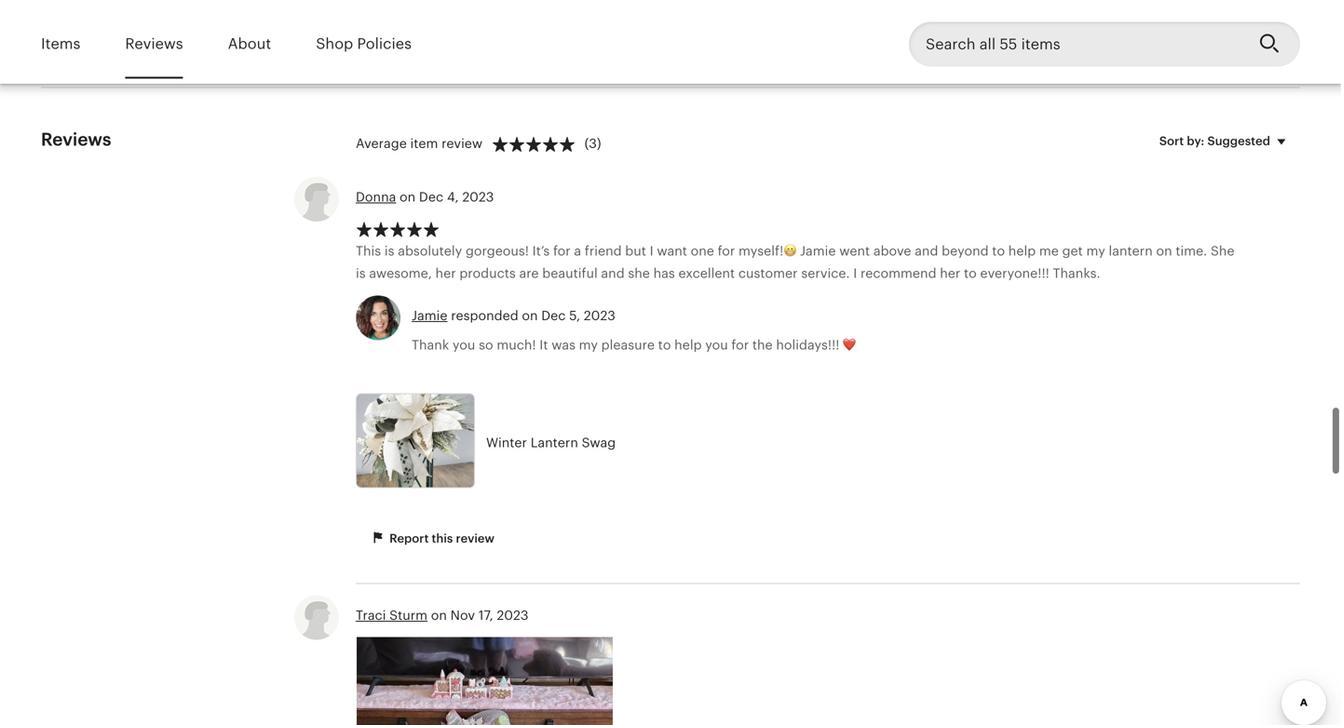 Task type: locate. For each thing, give the bounding box(es) containing it.
jamie link
[[412, 308, 448, 323]]

thank you so much!  it was my pleasure to help you for the holidays!!! ❤️
[[412, 338, 856, 352]]

jamie up service.
[[800, 243, 836, 258]]

0 horizontal spatial reviews
[[41, 130, 111, 150]]

2023
[[462, 190, 494, 205], [584, 308, 616, 323], [497, 609, 529, 623]]

items link
[[41, 22, 81, 66]]

help
[[1009, 243, 1036, 258], [675, 338, 702, 352]]

for
[[553, 243, 571, 258], [718, 243, 735, 258], [732, 338, 749, 352]]

lantern
[[1109, 243, 1153, 258]]

report
[[390, 532, 429, 546]]

2023 right 17,
[[497, 609, 529, 623]]

1 vertical spatial jamie
[[412, 308, 448, 323]]

is
[[385, 243, 395, 258], [356, 266, 366, 281]]

review right item
[[442, 136, 483, 151]]

my inside this is absolutely gorgeous! it's for a friend but i want one for myself!😬 jamie went above and beyond to help me get my lantern on time. she is awesome, her products are beautiful and she has excellent customer service. i recommend her to everyone!!! thanks.
[[1087, 243, 1106, 258]]

her down beyond
[[940, 266, 961, 281]]

2 vertical spatial 2023
[[497, 609, 529, 623]]

i right but
[[650, 243, 654, 258]]

(3)
[[585, 136, 601, 151]]

review
[[442, 136, 483, 151], [456, 532, 495, 546]]

time.
[[1176, 243, 1208, 258]]

for left a
[[553, 243, 571, 258]]

i down went
[[854, 266, 857, 281]]

0 horizontal spatial and
[[601, 266, 625, 281]]

lantern
[[531, 436, 578, 451]]

winter lantern swag
[[486, 436, 616, 451]]

help right the 'pleasure'
[[675, 338, 702, 352]]

1 you from the left
[[453, 338, 476, 352]]

i
[[650, 243, 654, 258], [854, 266, 857, 281]]

much!
[[497, 338, 536, 352]]

0 vertical spatial reviews
[[125, 35, 183, 52]]

dec left 5,
[[542, 308, 566, 323]]

get
[[1063, 243, 1083, 258]]

so
[[479, 338, 493, 352]]

by:
[[1187, 134, 1205, 148]]

sort by: suggested button
[[1146, 122, 1307, 161]]

my right get
[[1087, 243, 1106, 258]]

sort
[[1160, 134, 1184, 148]]

0 horizontal spatial jamie
[[412, 308, 448, 323]]

traci
[[356, 609, 386, 623]]

help inside this is absolutely gorgeous! it's for a friend but i want one for myself!😬 jamie went above and beyond to help me get my lantern on time. she is awesome, her products are beautiful and she has excellent customer service. i recommend her to everyone!!! thanks.
[[1009, 243, 1036, 258]]

you left so
[[453, 338, 476, 352]]

1 horizontal spatial my
[[1087, 243, 1106, 258]]

to
[[993, 243, 1005, 258], [964, 266, 977, 281], [658, 338, 671, 352]]

are
[[519, 266, 539, 281]]

dec left 4,
[[419, 190, 444, 205]]

traci sturm added a photo of their purchase image
[[357, 638, 613, 726]]

0 horizontal spatial help
[[675, 338, 702, 352]]

2 vertical spatial to
[[658, 338, 671, 352]]

1 vertical spatial to
[[964, 266, 977, 281]]

traci sturm on nov 17, 2023
[[356, 609, 529, 623]]

review right this
[[456, 532, 495, 546]]

1 vertical spatial 2023
[[584, 308, 616, 323]]

about link
[[228, 22, 271, 66]]

reviews
[[125, 35, 183, 52], [41, 130, 111, 150]]

sort by: suggested
[[1160, 134, 1271, 148]]

for left the
[[732, 338, 749, 352]]

policies
[[357, 35, 412, 52]]

jamie responded on dec 5, 2023
[[412, 308, 616, 323]]

you
[[453, 338, 476, 352], [705, 338, 728, 352]]

0 vertical spatial is
[[385, 243, 395, 258]]

1 her from the left
[[436, 266, 456, 281]]

1 horizontal spatial dec
[[542, 308, 566, 323]]

my right was
[[579, 338, 598, 352]]

myself!😬
[[739, 243, 797, 258]]

4,
[[447, 190, 459, 205]]

friend
[[585, 243, 622, 258]]

1 vertical spatial and
[[601, 266, 625, 281]]

1 horizontal spatial jamie
[[800, 243, 836, 258]]

and right the above
[[915, 243, 939, 258]]

dec
[[419, 190, 444, 205], [542, 308, 566, 323]]

is right the this on the left of page
[[385, 243, 395, 258]]

1 horizontal spatial 2023
[[497, 609, 529, 623]]

one
[[691, 243, 714, 258]]

everyone!!!
[[981, 266, 1050, 281]]

17,
[[479, 609, 494, 623]]

1 vertical spatial help
[[675, 338, 702, 352]]

0 horizontal spatial her
[[436, 266, 456, 281]]

0 vertical spatial review
[[442, 136, 483, 151]]

0 vertical spatial 2023
[[462, 190, 494, 205]]

2023 right 4,
[[462, 190, 494, 205]]

0 vertical spatial my
[[1087, 243, 1106, 258]]

jamie
[[800, 243, 836, 258], [412, 308, 448, 323]]

1 vertical spatial is
[[356, 266, 366, 281]]

on up 'much!' at the top left of the page
[[522, 308, 538, 323]]

shop policies
[[316, 35, 412, 52]]

and down "friend"
[[601, 266, 625, 281]]

1 horizontal spatial and
[[915, 243, 939, 258]]

2 horizontal spatial 2023
[[584, 308, 616, 323]]

on left time.
[[1157, 243, 1173, 258]]

her
[[436, 266, 456, 281], [940, 266, 961, 281]]

0 vertical spatial and
[[915, 243, 939, 258]]

jamie up thank at the left of the page
[[412, 308, 448, 323]]

average item review
[[356, 136, 483, 151]]

sturm
[[390, 609, 428, 623]]

to down beyond
[[964, 266, 977, 281]]

0 horizontal spatial dec
[[419, 190, 444, 205]]

1 vertical spatial i
[[854, 266, 857, 281]]

1 vertical spatial review
[[456, 532, 495, 546]]

2023 right 5,
[[584, 308, 616, 323]]

item
[[410, 136, 438, 151]]

help up everyone!!!
[[1009, 243, 1036, 258]]

to up everyone!!!
[[993, 243, 1005, 258]]

1 vertical spatial my
[[579, 338, 598, 352]]

this
[[432, 532, 453, 546]]

1 horizontal spatial help
[[1009, 243, 1036, 258]]

her down absolutely
[[436, 266, 456, 281]]

1 horizontal spatial to
[[964, 266, 977, 281]]

1 horizontal spatial her
[[940, 266, 961, 281]]

1 horizontal spatial you
[[705, 338, 728, 352]]

2023 for on nov 17, 2023
[[497, 609, 529, 623]]

review inside button
[[456, 532, 495, 546]]

it
[[540, 338, 548, 352]]

0 horizontal spatial you
[[453, 338, 476, 352]]

to right the 'pleasure'
[[658, 338, 671, 352]]

and
[[915, 243, 939, 258], [601, 266, 625, 281]]

my
[[1087, 243, 1106, 258], [579, 338, 598, 352]]

you left the
[[705, 338, 728, 352]]

0 horizontal spatial to
[[658, 338, 671, 352]]

0 horizontal spatial 2023
[[462, 190, 494, 205]]

on
[[400, 190, 416, 205], [1157, 243, 1173, 258], [522, 308, 538, 323], [431, 609, 447, 623]]

is down the this on the left of page
[[356, 266, 366, 281]]

thank
[[412, 338, 449, 352]]

donna link
[[356, 190, 396, 205]]

0 vertical spatial i
[[650, 243, 654, 258]]

2 horizontal spatial to
[[993, 243, 1005, 258]]

0 vertical spatial jamie
[[800, 243, 836, 258]]

0 vertical spatial help
[[1009, 243, 1036, 258]]



Task type: vqa. For each thing, say whether or not it's contained in the screenshot.
RUBBER associated with Bough
no



Task type: describe. For each thing, give the bounding box(es) containing it.
0 horizontal spatial is
[[356, 266, 366, 281]]

1 horizontal spatial is
[[385, 243, 395, 258]]

excellent
[[679, 266, 735, 281]]

pleasure
[[602, 338, 655, 352]]

items
[[41, 35, 81, 52]]

swag
[[582, 436, 616, 451]]

on left nov
[[431, 609, 447, 623]]

0 horizontal spatial i
[[650, 243, 654, 258]]

0 vertical spatial to
[[993, 243, 1005, 258]]

shop policies link
[[316, 22, 412, 66]]

awesome,
[[369, 266, 432, 281]]

she
[[628, 266, 650, 281]]

above
[[874, 243, 912, 258]]

gorgeous!
[[466, 243, 529, 258]]

1 horizontal spatial reviews
[[125, 35, 183, 52]]

a
[[574, 243, 581, 258]]

went
[[840, 243, 870, 258]]

it's
[[533, 243, 550, 258]]

2 you from the left
[[705, 338, 728, 352]]

review for average item review
[[442, 136, 483, 151]]

this
[[356, 243, 381, 258]]

has
[[654, 266, 675, 281]]

jamie image
[[356, 296, 401, 340]]

want
[[657, 243, 687, 258]]

donna on dec 4, 2023
[[356, 190, 494, 205]]

winter lantern swag link
[[356, 394, 1092, 493]]

she
[[1211, 243, 1235, 258]]

customer
[[739, 266, 798, 281]]

1 vertical spatial reviews
[[41, 130, 111, 150]]

traci sturm link
[[356, 609, 428, 623]]

2 her from the left
[[940, 266, 961, 281]]

beyond
[[942, 243, 989, 258]]

2023 for responded on dec 5, 2023
[[584, 308, 616, 323]]

Search all 55 items text field
[[909, 22, 1245, 66]]

absolutely
[[398, 243, 462, 258]]

about
[[228, 35, 271, 52]]

but
[[625, 243, 646, 258]]

responded
[[451, 308, 519, 323]]

was
[[552, 338, 576, 352]]

1 horizontal spatial i
[[854, 266, 857, 281]]

this is absolutely gorgeous! it's for a friend but i want one for myself!😬 jamie went above and beyond to help me get my lantern on time. she is awesome, her products are beautiful and she has excellent customer service. i recommend her to everyone!!! thanks.
[[356, 243, 1235, 281]]

service.
[[802, 266, 850, 281]]

report this review button
[[356, 522, 509, 557]]

❤️
[[843, 338, 856, 352]]

5,
[[569, 308, 581, 323]]

0 horizontal spatial my
[[579, 338, 598, 352]]

jamie inside this is absolutely gorgeous! it's for a friend but i want one for myself!😬 jamie went above and beyond to help me get my lantern on time. she is awesome, her products are beautiful and she has excellent customer service. i recommend her to everyone!!! thanks.
[[800, 243, 836, 258]]

report this review
[[387, 532, 495, 546]]

holidays!!!
[[776, 338, 840, 352]]

winter
[[486, 436, 527, 451]]

the
[[753, 338, 773, 352]]

average
[[356, 136, 407, 151]]

products
[[460, 266, 516, 281]]

reviews link
[[125, 22, 183, 66]]

0 vertical spatial dec
[[419, 190, 444, 205]]

recommend
[[861, 266, 937, 281]]

review for report this review
[[456, 532, 495, 546]]

me
[[1040, 243, 1059, 258]]

nov
[[451, 609, 475, 623]]

on right "donna"
[[400, 190, 416, 205]]

1 vertical spatial dec
[[542, 308, 566, 323]]

on inside this is absolutely gorgeous! it's for a friend but i want one for myself!😬 jamie went above and beyond to help me get my lantern on time. she is awesome, her products are beautiful and she has excellent customer service. i recommend her to everyone!!! thanks.
[[1157, 243, 1173, 258]]

thanks.
[[1053, 266, 1101, 281]]

shop
[[316, 35, 353, 52]]

beautiful
[[542, 266, 598, 281]]

donna
[[356, 190, 396, 205]]

suggested
[[1208, 134, 1271, 148]]

for right one at the right top
[[718, 243, 735, 258]]



